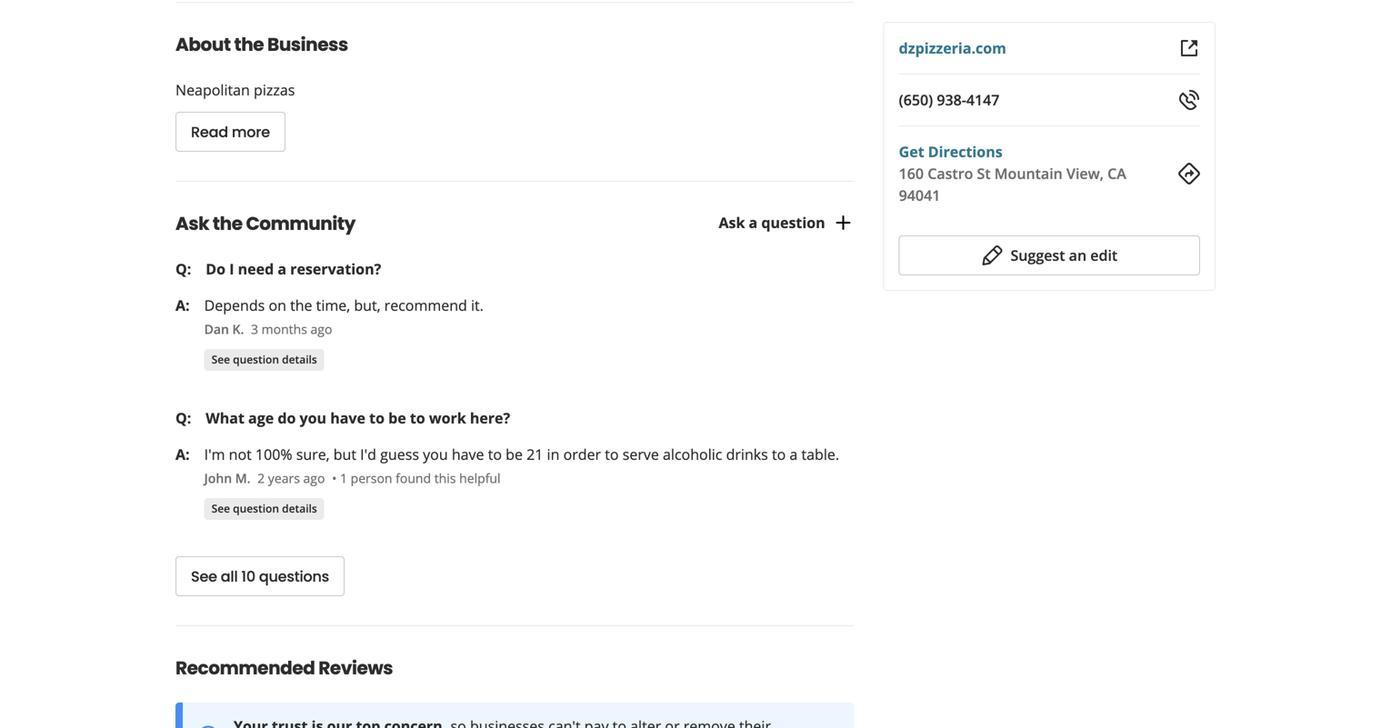 Task type: vqa. For each thing, say whether or not it's contained in the screenshot.
read more
yes



Task type: locate. For each thing, give the bounding box(es) containing it.
dan
[[204, 320, 229, 338]]

dzpizzeria.com
[[899, 38, 1006, 58]]

1 vertical spatial be
[[506, 444, 523, 464]]

see all 10 questions link
[[175, 556, 345, 596]]

1 q: from the top
[[175, 259, 191, 279]]

the
[[234, 32, 264, 57], [213, 211, 242, 236], [290, 295, 312, 315]]

recommended
[[175, 655, 315, 681]]

question
[[761, 213, 825, 232], [233, 352, 279, 367], [233, 501, 279, 516]]

94041
[[899, 185, 940, 205]]

but
[[333, 444, 356, 464]]

2 years ago
[[257, 469, 325, 487]]

to
[[369, 408, 385, 428], [410, 408, 425, 428], [488, 444, 502, 464], [605, 444, 619, 464], [772, 444, 786, 464]]

john m.
[[204, 469, 251, 487]]

1 vertical spatial see
[[211, 501, 230, 516]]

2 details from the top
[[282, 501, 317, 516]]

2
[[257, 469, 265, 487]]

1 vertical spatial q:
[[175, 408, 191, 428]]

see for depends on the time, but, recommend it.
[[211, 352, 230, 367]]

be
[[388, 408, 406, 428], [506, 444, 523, 464]]

0 horizontal spatial a
[[278, 259, 286, 279]]

1 horizontal spatial you
[[423, 444, 448, 464]]

1 vertical spatial the
[[213, 211, 242, 236]]

0 vertical spatial have
[[330, 408, 365, 428]]

1
[[340, 469, 347, 487]]

0 vertical spatial you
[[300, 408, 326, 428]]

1 vertical spatial question
[[233, 352, 279, 367]]

have up but
[[330, 408, 365, 428]]

see question details
[[211, 352, 317, 367], [211, 501, 317, 516]]

person
[[351, 469, 392, 487]]

recommended reviews element
[[146, 625, 854, 728]]

see
[[211, 352, 230, 367], [211, 501, 230, 516], [191, 566, 217, 587]]

you
[[300, 408, 326, 428], [423, 444, 448, 464]]

1 details from the top
[[282, 352, 317, 367]]

questions
[[259, 566, 329, 587]]

dzpizzeria.com link
[[899, 38, 1006, 58]]

time,
[[316, 295, 350, 315]]

business
[[267, 32, 348, 57]]

0 vertical spatial a:
[[175, 295, 190, 315]]

be left "21"
[[506, 444, 523, 464]]

1 horizontal spatial a
[[749, 213, 758, 232]]

the up i
[[213, 211, 242, 236]]

ask
[[175, 211, 209, 236], [719, 213, 745, 232]]

q:
[[175, 259, 191, 279], [175, 408, 191, 428]]

a: for i'm not 100% sure, but i'd guess you have to be 21 in order to serve alcoholic drinks to a table.
[[175, 444, 190, 464]]

helpful
[[459, 469, 501, 487]]

question down '3'
[[233, 352, 279, 367]]

months
[[261, 320, 307, 338]]

q: left what
[[175, 408, 191, 428]]

ask a question
[[719, 213, 825, 232]]

edit
[[1090, 245, 1118, 265]]

directions
[[928, 142, 1003, 161]]

0 horizontal spatial ask
[[175, 211, 209, 236]]

an
[[1069, 245, 1087, 265]]

0 vertical spatial a
[[749, 213, 758, 232]]

ago down "time,"
[[311, 320, 332, 338]]

see question details link
[[204, 349, 324, 371], [204, 498, 324, 520]]

a left the table.
[[790, 444, 798, 464]]

question left 24 add v2 icon
[[761, 213, 825, 232]]

1 vertical spatial ago
[[303, 469, 325, 487]]

the right about
[[234, 32, 264, 57]]

1 a: from the top
[[175, 295, 190, 315]]

0 vertical spatial question
[[761, 213, 825, 232]]

the inside depends on the time, but, recommend it. dan k. 3 months ago
[[290, 295, 312, 315]]

ask for ask the community
[[175, 211, 209, 236]]

a:
[[175, 295, 190, 315], [175, 444, 190, 464]]

order
[[563, 444, 601, 464]]

you right do
[[300, 408, 326, 428]]

st
[[977, 164, 991, 183]]

see question details for i'm not 100% sure, but i'd guess you have to be 21 in order to serve alcoholic drinks to a table.
[[211, 501, 317, 516]]

a right "need"
[[278, 259, 286, 279]]

do
[[206, 259, 226, 279]]

0 horizontal spatial be
[[388, 408, 406, 428]]

1 vertical spatial a
[[278, 259, 286, 279]]

on
[[269, 295, 286, 315]]

a
[[749, 213, 758, 232], [278, 259, 286, 279], [790, 444, 798, 464]]

see question details link down '3'
[[204, 349, 324, 371]]

details
[[282, 352, 317, 367], [282, 501, 317, 516]]

1 person found this helpful
[[340, 469, 501, 487]]

details down "months"
[[282, 352, 317, 367]]

2 vertical spatial the
[[290, 295, 312, 315]]

2 vertical spatial question
[[233, 501, 279, 516]]

years
[[268, 469, 300, 487]]

work
[[429, 408, 466, 428]]

24 phone v2 image
[[1178, 89, 1200, 111]]

m.
[[235, 469, 251, 487]]

0 vertical spatial see question details link
[[204, 349, 324, 371]]

a: left depends
[[175, 295, 190, 315]]

a left 24 add v2 icon
[[749, 213, 758, 232]]

see question details down '3'
[[211, 352, 317, 367]]

2 see question details from the top
[[211, 501, 317, 516]]

sure,
[[296, 444, 330, 464]]

1 vertical spatial a:
[[175, 444, 190, 464]]

in
[[547, 444, 560, 464]]

2 q: from the top
[[175, 408, 191, 428]]

q: left do
[[175, 259, 191, 279]]

0 vertical spatial the
[[234, 32, 264, 57]]

(650)
[[899, 90, 933, 110]]

1 vertical spatial details
[[282, 501, 317, 516]]

1 see question details link from the top
[[204, 349, 324, 371]]

see down john
[[211, 501, 230, 516]]

be up guess at left bottom
[[388, 408, 406, 428]]

the right on
[[290, 295, 312, 315]]

see question details down 2
[[211, 501, 317, 516]]

ask the community element
[[146, 181, 883, 596]]

2 a: from the top
[[175, 444, 190, 464]]

details down 2 years ago
[[282, 501, 317, 516]]

to up helpful
[[488, 444, 502, 464]]

you up this
[[423, 444, 448, 464]]

ago
[[311, 320, 332, 338], [303, 469, 325, 487]]

view,
[[1067, 164, 1104, 183]]

1 horizontal spatial ask
[[719, 213, 745, 232]]

24 external link v2 image
[[1178, 37, 1200, 59]]

1 vertical spatial you
[[423, 444, 448, 464]]

24 directions v2 image
[[1178, 163, 1200, 185]]

1 vertical spatial see question details link
[[204, 498, 324, 520]]

to up 'i'd'
[[369, 408, 385, 428]]

question for depends on the time, but, recommend it.
[[233, 352, 279, 367]]

found
[[396, 469, 431, 487]]

0 vertical spatial details
[[282, 352, 317, 367]]

2 vertical spatial see
[[191, 566, 217, 587]]

0 vertical spatial ago
[[311, 320, 332, 338]]

0 vertical spatial see
[[211, 352, 230, 367]]

about the business element
[[146, 2, 854, 152]]

2 see question details link from the top
[[204, 498, 324, 520]]

0 vertical spatial see question details
[[211, 352, 317, 367]]

but,
[[354, 295, 381, 315]]

read
[[191, 122, 228, 142]]

2 vertical spatial a
[[790, 444, 798, 464]]

ago down sure,
[[303, 469, 325, 487]]

1 vertical spatial have
[[452, 444, 484, 464]]

see question details link down 2
[[204, 498, 324, 520]]

ask a question link
[[719, 212, 854, 234]]

ago inside depends on the time, but, recommend it. dan k. 3 months ago
[[311, 320, 332, 338]]

see left all
[[191, 566, 217, 587]]

0 horizontal spatial you
[[300, 408, 326, 428]]

read more
[[191, 122, 270, 142]]

0 vertical spatial q:
[[175, 259, 191, 279]]

the inside 'about the business' element
[[234, 32, 264, 57]]

question down 2
[[233, 501, 279, 516]]

have up helpful
[[452, 444, 484, 464]]

see question details link for i'm not 100% sure, but i'd guess you have to be 21 in order to serve alcoholic drinks to a table.
[[204, 498, 324, 520]]

a: left i'm
[[175, 444, 190, 464]]

24 add v2 image
[[833, 212, 854, 234]]

1 vertical spatial see question details
[[211, 501, 317, 516]]

1 see question details from the top
[[211, 352, 317, 367]]

this
[[434, 469, 456, 487]]

4147
[[966, 90, 1000, 110]]

see down 'dan'
[[211, 352, 230, 367]]

have
[[330, 408, 365, 428], [452, 444, 484, 464]]



Task type: describe. For each thing, give the bounding box(es) containing it.
see for i'm not 100% sure, but i'd guess you have to be 21 in order to serve alcoholic drinks to a table.
[[211, 501, 230, 516]]

i'd
[[360, 444, 376, 464]]

ca
[[1108, 164, 1126, 183]]

suggest
[[1011, 245, 1065, 265]]

not
[[229, 444, 252, 464]]

mountain
[[995, 164, 1063, 183]]

24 info v2 image
[[197, 725, 219, 728]]

k.
[[232, 320, 244, 338]]

table.
[[801, 444, 839, 464]]

suggest an edit
[[1011, 245, 1118, 265]]

depends
[[204, 295, 265, 315]]

i
[[229, 259, 234, 279]]

details for a
[[282, 352, 317, 367]]

get
[[899, 142, 924, 161]]

1 horizontal spatial have
[[452, 444, 484, 464]]

100%
[[255, 444, 292, 464]]

ask the community
[[175, 211, 355, 236]]

it.
[[471, 295, 484, 315]]

to left serve
[[605, 444, 619, 464]]

question for i'm not 100% sure, but i'd guess you have to be 21 in order to serve alcoholic drinks to a table.
[[233, 501, 279, 516]]

here?
[[470, 408, 510, 428]]

1 horizontal spatial be
[[506, 444, 523, 464]]

about the business
[[175, 32, 348, 57]]

ask for ask a question
[[719, 213, 745, 232]]

recommend
[[384, 295, 467, 315]]

24 pencil v2 image
[[981, 245, 1003, 266]]

160
[[899, 164, 924, 183]]

q: for do i need a reservation?
[[175, 259, 191, 279]]

neapolitan pizzas
[[175, 80, 295, 99]]

about
[[175, 32, 231, 57]]

the for community
[[213, 211, 242, 236]]

pizzas
[[254, 80, 295, 99]]

938-
[[937, 90, 966, 110]]

alcoholic
[[663, 444, 722, 464]]

the for business
[[234, 32, 264, 57]]

(650) 938-4147
[[899, 90, 1000, 110]]

guess
[[380, 444, 419, 464]]

get directions link
[[899, 142, 1003, 161]]

to right drinks
[[772, 444, 786, 464]]

read more button
[[175, 112, 285, 152]]

i'm
[[204, 444, 225, 464]]

get directions 160 castro st mountain view, ca 94041
[[899, 142, 1126, 205]]

3
[[251, 320, 258, 338]]

what age do you have to be to work here?
[[206, 408, 510, 428]]

john
[[204, 469, 232, 487]]

suggest an edit button
[[899, 235, 1200, 275]]

neapolitan
[[175, 80, 250, 99]]

see question details for depends on the time, but, recommend it.
[[211, 352, 317, 367]]

2 horizontal spatial a
[[790, 444, 798, 464]]

q: for what age do you have to be to work here?
[[175, 408, 191, 428]]

0 vertical spatial be
[[388, 408, 406, 428]]

what
[[206, 408, 244, 428]]

details for you
[[282, 501, 317, 516]]

0 horizontal spatial have
[[330, 408, 365, 428]]

all
[[221, 566, 238, 587]]

to left work
[[410, 408, 425, 428]]

recommended reviews
[[175, 655, 393, 681]]

a: for depends on the time, but, recommend it.
[[175, 295, 190, 315]]

depends on the time, but, recommend it. dan k. 3 months ago
[[204, 295, 484, 338]]

see all 10 questions
[[191, 566, 329, 587]]

21
[[527, 444, 543, 464]]

info alert
[[175, 703, 854, 728]]

drinks
[[726, 444, 768, 464]]

i'm not 100% sure, but i'd guess you have to be 21 in order to serve alcoholic drinks to a table.
[[204, 444, 839, 464]]

serve
[[623, 444, 659, 464]]

age
[[248, 408, 274, 428]]

10
[[241, 566, 255, 587]]

reviews
[[318, 655, 393, 681]]

need
[[238, 259, 274, 279]]

do i need a reservation?
[[206, 259, 381, 279]]

see question details link for depends on the time, but, recommend it.
[[204, 349, 324, 371]]

community
[[246, 211, 355, 236]]

castro
[[928, 164, 973, 183]]

reservation?
[[290, 259, 381, 279]]

do
[[278, 408, 296, 428]]

more
[[232, 122, 270, 142]]



